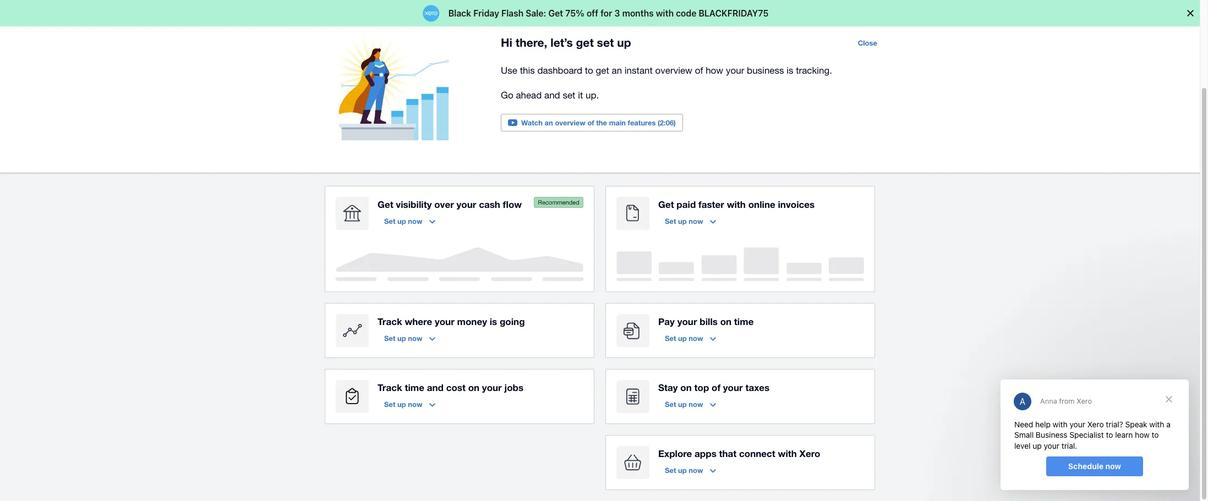 Task type: vqa. For each thing, say whether or not it's contained in the screenshot.
up
yes



Task type: locate. For each thing, give the bounding box(es) containing it.
apps
[[695, 448, 717, 460]]

overview down it
[[555, 118, 586, 127]]

with left xero
[[778, 448, 797, 460]]

connect
[[739, 448, 776, 460]]

on right bills
[[721, 316, 732, 328]]

up down visibility
[[398, 217, 406, 226]]

set left it
[[563, 90, 576, 101]]

set up now for track where your money is going
[[384, 334, 423, 343]]

your right over
[[457, 199, 476, 210]]

2 horizontal spatial on
[[721, 316, 732, 328]]

time
[[734, 316, 754, 328], [405, 382, 424, 394]]

there,
[[516, 36, 548, 50]]

set right track money icon
[[384, 334, 396, 343]]

0 horizontal spatial with
[[727, 199, 746, 210]]

up down where
[[398, 334, 406, 343]]

up down pay your bills on time
[[678, 334, 687, 343]]

track for track where your money is going
[[378, 316, 402, 328]]

set down stay
[[665, 400, 676, 409]]

0 vertical spatial dialog
[[0, 0, 1209, 26]]

0 vertical spatial an
[[612, 65, 622, 76]]

now
[[408, 217, 423, 226], [689, 217, 703, 226], [408, 334, 423, 343], [689, 334, 703, 343], [408, 400, 423, 409], [689, 400, 703, 409], [689, 466, 703, 475]]

with right faster
[[727, 199, 746, 210]]

set up now button for explore apps that connect with xero
[[658, 462, 723, 480]]

up down stay on top of your taxes
[[678, 400, 687, 409]]

projects icon image
[[336, 380, 369, 413]]

on left top
[[681, 382, 692, 394]]

track
[[378, 316, 402, 328], [378, 382, 402, 394]]

it
[[578, 90, 583, 101]]

set up now button down top
[[658, 396, 723, 413]]

tracking.
[[796, 65, 832, 76]]

dashboard
[[538, 65, 583, 76]]

now for pay your bills on time
[[689, 334, 703, 343]]

0 horizontal spatial get
[[576, 36, 594, 50]]

1 horizontal spatial of
[[695, 65, 703, 76]]

get right to
[[596, 65, 609, 76]]

get for get paid faster with online invoices
[[658, 199, 674, 210]]

pay your bills on time
[[658, 316, 754, 328]]

online
[[749, 199, 776, 210]]

hi there, let's get set up
[[501, 36, 631, 50]]

set up now button down paid
[[658, 213, 723, 230]]

now down track time and cost on your jobs in the bottom of the page
[[408, 400, 423, 409]]

pay
[[658, 316, 675, 328]]

0 vertical spatial overview
[[656, 65, 693, 76]]

set up now down paid
[[665, 217, 703, 226]]

how
[[706, 65, 724, 76]]

1 vertical spatial set
[[563, 90, 576, 101]]

track right projects icon
[[378, 382, 402, 394]]

set up now for track time and cost on your jobs
[[384, 400, 423, 409]]

get for get visibility over your cash flow
[[378, 199, 393, 210]]

set up now button for track time and cost on your jobs
[[378, 396, 442, 413]]

set up now button down visibility
[[378, 213, 442, 230]]

1 get from the left
[[378, 199, 393, 210]]

set right "let's"
[[597, 36, 614, 50]]

of inside watch an overview of the main features (2:06) button
[[588, 118, 594, 127]]

set right invoices icon
[[665, 217, 676, 226]]

now down top
[[689, 400, 703, 409]]

get
[[576, 36, 594, 50], [596, 65, 609, 76]]

up down explore
[[678, 466, 687, 475]]

0 horizontal spatial get
[[378, 199, 393, 210]]

1 horizontal spatial set
[[597, 36, 614, 50]]

jobs
[[505, 382, 524, 394]]

set up now button
[[378, 213, 442, 230], [658, 213, 723, 230], [378, 330, 442, 347], [658, 330, 723, 347], [378, 396, 442, 413], [658, 396, 723, 413], [658, 462, 723, 480]]

0 vertical spatial and
[[545, 90, 560, 101]]

set up now down where
[[384, 334, 423, 343]]

banking icon image
[[336, 197, 369, 230]]

set
[[384, 217, 396, 226], [665, 217, 676, 226], [384, 334, 396, 343], [665, 334, 676, 343], [384, 400, 396, 409], [665, 400, 676, 409], [665, 466, 676, 475]]

set up now button down explore
[[658, 462, 723, 480]]

overview
[[656, 65, 693, 76], [555, 118, 586, 127]]

now down pay your bills on time
[[689, 334, 703, 343]]

0 vertical spatial get
[[576, 36, 594, 50]]

1 vertical spatial track
[[378, 382, 402, 394]]

1 vertical spatial with
[[778, 448, 797, 460]]

1 horizontal spatial overview
[[656, 65, 693, 76]]

set up now for pay your bills on time
[[665, 334, 703, 343]]

0 horizontal spatial time
[[405, 382, 424, 394]]

0 vertical spatial of
[[695, 65, 703, 76]]

invoices
[[778, 199, 815, 210]]

1 horizontal spatial is
[[787, 65, 794, 76]]

up for get paid faster with online invoices
[[678, 217, 687, 226]]

set down pay
[[665, 334, 676, 343]]

0 horizontal spatial of
[[588, 118, 594, 127]]

set up now down explore
[[665, 466, 703, 475]]

set right projects icon
[[384, 400, 396, 409]]

0 vertical spatial set
[[597, 36, 614, 50]]

track time and cost on your jobs
[[378, 382, 524, 394]]

explore apps that connect with xero
[[658, 448, 821, 460]]

of
[[695, 65, 703, 76], [588, 118, 594, 127], [712, 382, 721, 394]]

set up now button down where
[[378, 330, 442, 347]]

1 vertical spatial overview
[[555, 118, 586, 127]]

set up now button down pay your bills on time
[[658, 330, 723, 347]]

0 vertical spatial is
[[787, 65, 794, 76]]

time left cost
[[405, 382, 424, 394]]

2 horizontal spatial of
[[712, 382, 721, 394]]

get right "let's"
[[576, 36, 594, 50]]

flow
[[503, 199, 522, 210]]

an left instant
[[612, 65, 622, 76]]

1 horizontal spatial get
[[596, 65, 609, 76]]

overview right instant
[[656, 65, 693, 76]]

dialog
[[0, 0, 1209, 26], [1001, 380, 1189, 491]]

set up now for stay on top of your taxes
[[665, 400, 703, 409]]

1 horizontal spatial and
[[545, 90, 560, 101]]

business
[[747, 65, 784, 76]]

ahead
[[516, 90, 542, 101]]

0 horizontal spatial an
[[545, 118, 553, 127]]

0 horizontal spatial on
[[468, 382, 480, 394]]

an right "watch"
[[545, 118, 553, 127]]

stay on top of your taxes
[[658, 382, 770, 394]]

overview inside button
[[555, 118, 586, 127]]

get
[[378, 199, 393, 210], [658, 199, 674, 210]]

up
[[617, 36, 631, 50], [398, 217, 406, 226], [678, 217, 687, 226], [398, 334, 406, 343], [678, 334, 687, 343], [398, 400, 406, 409], [678, 400, 687, 409], [678, 466, 687, 475]]

go ahead and set it up.
[[501, 90, 599, 101]]

0 vertical spatial track
[[378, 316, 402, 328]]

now for track where your money is going
[[408, 334, 423, 343]]

set up now down track time and cost on your jobs in the bottom of the page
[[384, 400, 423, 409]]

set up now down pay
[[665, 334, 703, 343]]

set up now
[[384, 217, 423, 226], [665, 217, 703, 226], [384, 334, 423, 343], [665, 334, 703, 343], [384, 400, 423, 409], [665, 400, 703, 409], [665, 466, 703, 475]]

and left cost
[[427, 382, 444, 394]]

set up now button for get paid faster with online invoices
[[658, 213, 723, 230]]

now for track time and cost on your jobs
[[408, 400, 423, 409]]

track left where
[[378, 316, 402, 328]]

of left 'how'
[[695, 65, 703, 76]]

1 vertical spatial and
[[427, 382, 444, 394]]

get left visibility
[[378, 199, 393, 210]]

of for watch an overview of the main features (2:06)
[[588, 118, 594, 127]]

an
[[612, 65, 622, 76], [545, 118, 553, 127]]

and for set
[[545, 90, 560, 101]]

up down paid
[[678, 217, 687, 226]]

0 vertical spatial time
[[734, 316, 754, 328]]

get left paid
[[658, 199, 674, 210]]

track for track time and cost on your jobs
[[378, 382, 402, 394]]

over
[[435, 199, 454, 210]]

of for stay on top of your taxes
[[712, 382, 721, 394]]

2 get from the left
[[658, 199, 674, 210]]

faster
[[699, 199, 725, 210]]

set down explore
[[665, 466, 676, 475]]

0 horizontal spatial overview
[[555, 118, 586, 127]]

1 horizontal spatial time
[[734, 316, 754, 328]]

set up now button for track where your money is going
[[378, 330, 442, 347]]

1 horizontal spatial get
[[658, 199, 674, 210]]

time right bills
[[734, 316, 754, 328]]

up for explore apps that connect with xero
[[678, 466, 687, 475]]

your left "jobs"
[[482, 382, 502, 394]]

is
[[787, 65, 794, 76], [490, 316, 497, 328]]

0 horizontal spatial and
[[427, 382, 444, 394]]

0 horizontal spatial is
[[490, 316, 497, 328]]

your
[[726, 65, 745, 76], [457, 199, 476, 210], [435, 316, 455, 328], [678, 316, 697, 328], [482, 382, 502, 394], [723, 382, 743, 394]]

and
[[545, 90, 560, 101], [427, 382, 444, 394]]

2 vertical spatial of
[[712, 382, 721, 394]]

is left going on the bottom left of page
[[490, 316, 497, 328]]

going
[[500, 316, 525, 328]]

instant
[[625, 65, 653, 76]]

invoices preview bar graph image
[[617, 248, 864, 281]]

where
[[405, 316, 432, 328]]

of left the
[[588, 118, 594, 127]]

1 track from the top
[[378, 316, 402, 328]]

set for track where your money is going
[[384, 334, 396, 343]]

is left tracking.
[[787, 65, 794, 76]]

1 horizontal spatial on
[[681, 382, 692, 394]]

now down where
[[408, 334, 423, 343]]

now down the apps
[[689, 466, 703, 475]]

set
[[597, 36, 614, 50], [563, 90, 576, 101]]

with
[[727, 199, 746, 210], [778, 448, 797, 460]]

now for get paid faster with online invoices
[[689, 217, 703, 226]]

now down paid
[[689, 217, 703, 226]]

of right top
[[712, 382, 721, 394]]

bills icon image
[[617, 314, 650, 347]]

1 vertical spatial of
[[588, 118, 594, 127]]

and right ahead
[[545, 90, 560, 101]]

on right cost
[[468, 382, 480, 394]]

up right projects icon
[[398, 400, 406, 409]]

1 vertical spatial get
[[596, 65, 609, 76]]

set up now down stay
[[665, 400, 703, 409]]

2 track from the top
[[378, 382, 402, 394]]

1 vertical spatial time
[[405, 382, 424, 394]]

on
[[721, 316, 732, 328], [468, 382, 480, 394], [681, 382, 692, 394]]

1 vertical spatial an
[[545, 118, 553, 127]]

watch
[[521, 118, 543, 127]]

now for explore apps that connect with xero
[[689, 466, 703, 475]]

set up now button down track time and cost on your jobs in the bottom of the page
[[378, 396, 442, 413]]



Task type: describe. For each thing, give the bounding box(es) containing it.
up up instant
[[617, 36, 631, 50]]

your right where
[[435, 316, 455, 328]]

set up now for get paid faster with online invoices
[[665, 217, 703, 226]]

now down visibility
[[408, 217, 423, 226]]

get paid faster with online invoices
[[658, 199, 815, 210]]

an inside button
[[545, 118, 553, 127]]

cost
[[446, 382, 466, 394]]

money
[[457, 316, 487, 328]]

(2:06)
[[658, 118, 676, 127]]

the
[[596, 118, 607, 127]]

taxes icon image
[[617, 380, 650, 413]]

cash
[[479, 199, 500, 210]]

paid
[[677, 199, 696, 210]]

set for get paid faster with online invoices
[[665, 217, 676, 226]]

up for stay on top of your taxes
[[678, 400, 687, 409]]

set for explore apps that connect with xero
[[665, 466, 676, 475]]

add-ons icon image
[[617, 447, 650, 480]]

use this dashboard to get an instant overview of how your business is tracking.
[[501, 65, 832, 76]]

let's
[[551, 36, 573, 50]]

your right pay
[[678, 316, 697, 328]]

set up now for explore apps that connect with xero
[[665, 466, 703, 475]]

up for track time and cost on your jobs
[[398, 400, 406, 409]]

main
[[609, 118, 626, 127]]

up for pay your bills on time
[[678, 334, 687, 343]]

up for track where your money is going
[[398, 334, 406, 343]]

recommended icon image
[[534, 197, 584, 208]]

1 horizontal spatial an
[[612, 65, 622, 76]]

that
[[719, 448, 737, 460]]

to
[[585, 65, 593, 76]]

top
[[695, 382, 709, 394]]

watch an overview of the main features (2:06)
[[521, 118, 676, 127]]

watch an overview of the main features (2:06) button
[[501, 114, 683, 132]]

hi
[[501, 36, 513, 50]]

0 vertical spatial with
[[727, 199, 746, 210]]

bills
[[700, 316, 718, 328]]

set up now button for stay on top of your taxes
[[658, 396, 723, 413]]

explore
[[658, 448, 692, 460]]

set for stay on top of your taxes
[[665, 400, 676, 409]]

stay
[[658, 382, 678, 394]]

use
[[501, 65, 517, 76]]

set right banking icon
[[384, 217, 396, 226]]

1 vertical spatial dialog
[[1001, 380, 1189, 491]]

track where your money is going
[[378, 316, 525, 328]]

set for pay your bills on time
[[665, 334, 676, 343]]

features
[[628, 118, 656, 127]]

taxes
[[746, 382, 770, 394]]

0 horizontal spatial set
[[563, 90, 576, 101]]

visibility
[[396, 199, 432, 210]]

close button
[[852, 34, 884, 52]]

1 horizontal spatial with
[[778, 448, 797, 460]]

banking preview line graph image
[[336, 248, 584, 281]]

xero
[[800, 448, 821, 460]]

up.
[[586, 90, 599, 101]]

and for cost
[[427, 382, 444, 394]]

your left taxes
[[723, 382, 743, 394]]

set up now button for pay your bills on time
[[658, 330, 723, 347]]

your right 'how'
[[726, 65, 745, 76]]

now for stay on top of your taxes
[[689, 400, 703, 409]]

get visibility over your cash flow
[[378, 199, 522, 210]]

set up now down visibility
[[384, 217, 423, 226]]

1 vertical spatial is
[[490, 316, 497, 328]]

this
[[520, 65, 535, 76]]

set for track time and cost on your jobs
[[384, 400, 396, 409]]

close
[[858, 39, 878, 47]]

go
[[501, 90, 514, 101]]

track money icon image
[[336, 314, 369, 347]]

invoices icon image
[[617, 197, 650, 230]]



